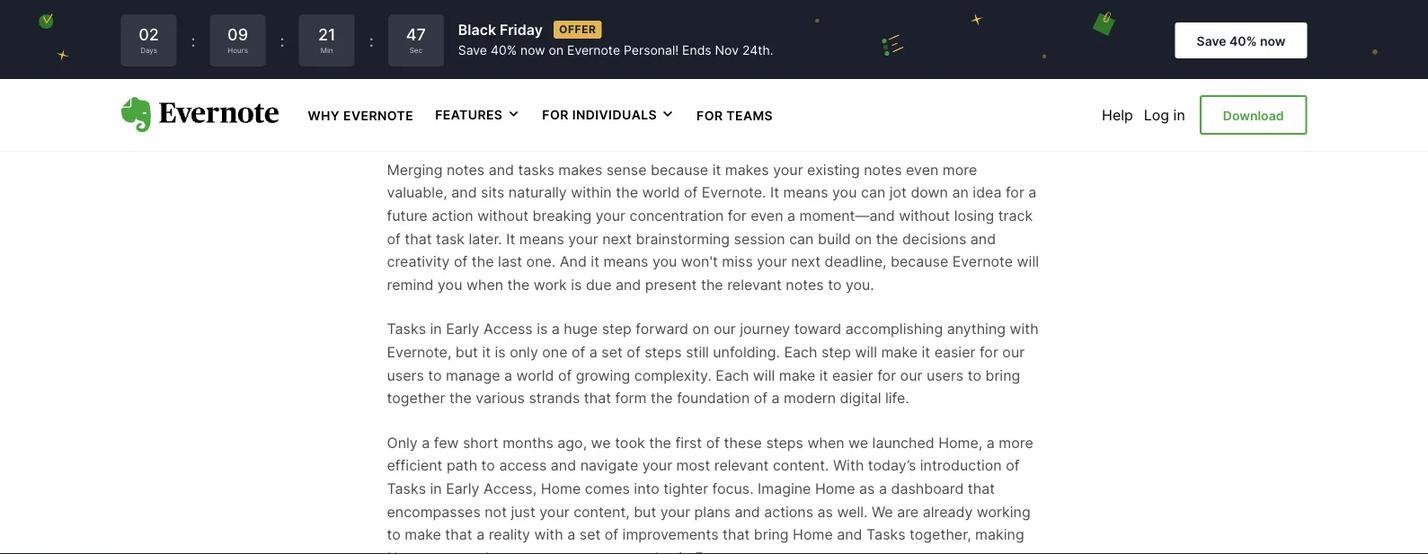 Task type: locate. For each thing, give the bounding box(es) containing it.
now up download "link"
[[1260, 33, 1286, 49]]

that down plans
[[723, 526, 750, 544]]

0 horizontal spatial :
[[191, 31, 196, 50]]

your right image
[[1009, 70, 1039, 88]]

early inside only a few short months ago, we took the first of these steps when we launched home, a more efficient path to access and navigate your most relevant content. with today's introduction of tasks in early access, home comes into tighter focus. imagine home as a dashboard that encompasses not just your content, but your plans and actions as well. we are already working to make that a reality with a set of improvements that bring home and tasks together, making home an ever better way to start your day in evernote.
[[446, 480, 479, 498]]

more
[[943, 161, 977, 179], [999, 434, 1033, 452]]

for
[[542, 107, 569, 122], [697, 108, 723, 123]]

tasks down 'efficient'
[[387, 480, 426, 498]]

for inside "link"
[[697, 108, 723, 123]]

easier down anything
[[934, 344, 976, 361]]

next down build
[[791, 253, 821, 271]]

0 vertical spatial is
[[571, 276, 582, 294]]

set inside only a few short months ago, we took the first of these steps when we launched home, a more efficient path to access and navigate your most relevant content. with today's introduction of tasks in early access, home comes into tighter focus. imagine home as a dashboard that encompasses not just your content, but your plans and actions as well. we are already working to make that a reality with a set of improvements that bring home and tasks together, making home an ever better way to start your day in evernote.
[[580, 526, 601, 544]]

0 vertical spatial as
[[512, 24, 528, 42]]

0 horizontal spatial took
[[615, 434, 645, 452]]

0 horizontal spatial means
[[519, 230, 564, 248]]

a left modern
[[772, 390, 780, 407]]

without down sits
[[477, 207, 529, 225]]

0 vertical spatial tasks
[[607, 47, 643, 65]]

for individuals
[[542, 107, 657, 122]]

02
[[139, 24, 159, 44]]

1 horizontal spatial makes
[[725, 161, 769, 179]]

0 vertical spatial set
[[602, 344, 623, 361]]

1 horizontal spatial users
[[927, 367, 964, 384]]

set inside tasks in early access is a huge step forward on our journey toward accomplishing anything with evernote, but it is only one of a set of steps still unfolding. each step will make it easier for our users to manage a world of growing complexity. each will make it easier for our users to bring together the various strands that form the foundation of a modern digital life.
[[602, 344, 623, 361]]

1 horizontal spatial set
[[602, 344, 623, 361]]

evernote down losing
[[952, 253, 1013, 271]]

means up one.
[[519, 230, 564, 248]]

steps inside only a few short months ago, we took the first of these steps when we launched home, a more efficient path to access and navigate your most relevant content. with today's introduction of tasks in early access, home comes into tighter focus. imagine home as a dashboard that encompasses not just your content, but your plans and actions as well. we are already working to make that a reality with a set of improvements that bring home and tasks together, making home an ever better way to start your day in evernote.
[[766, 434, 803, 452]]

0 vertical spatial evernote
[[567, 43, 620, 58]]

deadline,
[[825, 253, 887, 271]]

a right home,
[[987, 434, 995, 452]]

down
[[911, 184, 948, 202]]

tighter
[[660, 93, 705, 111], [664, 480, 708, 498]]

1 horizontal spatial even
[[906, 161, 939, 179]]

make down accomplishing
[[881, 344, 918, 361]]

an inside only a few short months ago, we took the first of these steps when we launched home, a more efficient path to access and navigate your most relevant content. with today's introduction of tasks in early access, home comes into tighter focus. imagine home as a dashboard that encompasses not just your content, but your plans and actions as well. we are already working to make that a reality with a set of improvements that bring home and tasks together, making home an ever better way to start your day in evernote.
[[431, 549, 448, 555]]

only
[[510, 344, 538, 361]]

1 vertical spatial it
[[506, 230, 515, 248]]

1 horizontal spatial but
[[634, 503, 656, 521]]

pdf
[[553, 70, 581, 88]]

less
[[387, 116, 414, 134]]

2 horizontal spatial evernote
[[952, 253, 1013, 271]]

1 horizontal spatial we
[[872, 503, 893, 521]]

2 vertical spatial as
[[817, 503, 833, 521]]

step right huge
[[602, 321, 632, 338]]

home down actions on the bottom
[[793, 526, 833, 544]]

0 vertical spatial more
[[943, 161, 977, 179]]

steps
[[645, 344, 682, 361], [766, 434, 803, 452]]

make
[[881, 344, 918, 361], [779, 367, 815, 384], [405, 526, 441, 544]]

means
[[783, 184, 828, 202], [519, 230, 564, 248], [603, 253, 648, 271]]

a down today's
[[879, 480, 887, 498]]

can left jot
[[861, 184, 886, 202]]

save up download "link"
[[1197, 33, 1226, 49]]

evernote.
[[702, 184, 766, 202], [695, 549, 759, 555]]

set
[[602, 344, 623, 361], [580, 526, 601, 544]]

took inside "we could have approached task management as a separate problem best solved with a bolt-on task manager. but your notes generate your tasks. your tasks generate your notes. so whether it's the notes you took at a recent meeting, the pdf of that proposal you're evaluating, or the whiteboard image of your last brainstorming session, we think the tighter the integration between notes and tasks, the less friction you have to deal with in your workflow."
[[995, 47, 1025, 65]]

with inside tasks in early access is a huge step forward on our journey toward accomplishing anything with evernote, but it is only one of a set of steps still unfolding. each step will make it easier for our users to manage a world of growing complexity. each will make it easier for our users to bring together the various strands that form the foundation of a modern digital life.
[[1010, 321, 1039, 338]]

more up idea
[[943, 161, 977, 179]]

last up less
[[387, 93, 411, 111]]

launched
[[872, 434, 934, 452]]

on inside merging notes and tasks makes sense because it makes your existing notes even more valuable, and sits naturally within the world of evernote. it means you can jot down an idea for a future action without breaking your concentration for even a moment—and without losing track of that task later. it means your next brainstorming session can build on the decisions and creativity of the last one. and it means you won't miss your next deadline, because evernote will remind you when the work is due and present the relevant notes to you.
[[855, 230, 872, 248]]

better
[[485, 549, 527, 555]]

2 : from the left
[[280, 31, 285, 50]]

recent
[[416, 70, 460, 88]]

tasks inside "we could have approached task management as a separate problem best solved with a bolt-on task manager. but your notes generate your tasks. your tasks generate your notes. so whether it's the notes you took at a recent meeting, the pdf of that proposal you're evaluating, or the whiteboard image of your last brainstorming session, we think the tighter the integration between notes and tasks, the less friction you have to deal with in your workflow."
[[607, 47, 643, 65]]

0 vertical spatial easier
[[934, 344, 976, 361]]

40% for save 40% now on evernote personal! ends nov 24th.
[[491, 43, 517, 58]]

our up unfolding.
[[714, 321, 736, 338]]

last inside "we could have approached task management as a separate problem best solved with a bolt-on task manager. but your notes generate your tasks. your tasks generate your notes. so whether it's the notes you took at a recent meeting, the pdf of that proposal you're evaluating, or the whiteboard image of your last brainstorming session, we think the tighter the integration between notes and tasks, the less friction you have to deal with in your workflow."
[[387, 93, 411, 111]]

and right due
[[616, 276, 641, 294]]

0 horizontal spatial is
[[495, 344, 506, 361]]

2 vertical spatial means
[[603, 253, 648, 271]]

whether
[[814, 47, 870, 65]]

1 horizontal spatial each
[[784, 344, 817, 361]]

1 horizontal spatial save
[[1197, 33, 1226, 49]]

in
[[1173, 106, 1185, 124], [618, 116, 630, 134], [430, 321, 442, 338], [430, 480, 442, 498], [679, 549, 691, 555]]

0 vertical spatial evernote.
[[702, 184, 766, 202]]

0 vertical spatial tasks
[[387, 321, 426, 338]]

0 vertical spatial brainstorming
[[415, 93, 509, 111]]

1 vertical spatial an
[[431, 549, 448, 555]]

most
[[676, 457, 710, 475]]

brainstorming inside merging notes and tasks makes sense because it makes your existing notes even more valuable, and sits naturally within the world of evernote. it means you can jot down an idea for a future action without breaking your concentration for even a moment—and without losing track of that task later. it means your next brainstorming session can build on the decisions and creativity of the last one. and it means you won't miss your next deadline, because evernote will remind you when the work is due and present the relevant notes to you.
[[636, 230, 730, 248]]

0 horizontal spatial easier
[[832, 367, 873, 384]]

tasks in early access is a huge step forward on our journey toward accomplishing anything with evernote, but it is only one of a set of steps still unfolding. each step will make it easier for our users to manage a world of growing complexity. each will make it easier for our users to bring together the various strands that form the foundation of a modern digital life.
[[387, 321, 1039, 407]]

2 horizontal spatial :
[[369, 31, 374, 50]]

sits
[[481, 184, 504, 202]]

but
[[456, 344, 478, 361], [634, 503, 656, 521]]

task up sec
[[387, 24, 416, 42]]

0 horizontal spatial now
[[520, 43, 545, 58]]

2 generate from the left
[[647, 47, 708, 65]]

tasks
[[387, 321, 426, 338], [387, 480, 426, 498], [866, 526, 906, 544]]

now down 'friday'
[[520, 43, 545, 58]]

will
[[1017, 253, 1039, 271], [855, 344, 877, 361], [753, 367, 775, 384]]

on inside tasks in early access is a huge step forward on our journey toward accomplishing anything with evernote, but it is only one of a set of steps still unfolding. each step will make it easier for our users to manage a world of growing complexity. each will make it easier for our users to bring together the various strands that form the foundation of a modern digital life.
[[693, 321, 710, 338]]

makes up within
[[558, 161, 602, 179]]

bring down anything
[[985, 367, 1020, 384]]

could
[[873, 1, 910, 19]]

merging notes and tasks makes sense because it makes your existing notes even more valuable, and sits naturally within the world of evernote. it means you can jot down an idea for a future action without breaking your concentration for even a moment—and without losing track of that task later. it means your next brainstorming session can build on the decisions and creativity of the last one. and it means you won't miss your next deadline, because evernote will remind you when the work is due and present the relevant notes to you.
[[387, 161, 1039, 294]]

for
[[1006, 184, 1024, 202], [728, 207, 747, 225], [980, 344, 998, 361], [877, 367, 896, 384]]

for inside button
[[542, 107, 569, 122]]

step down toward
[[821, 344, 851, 361]]

an left idea
[[952, 184, 969, 202]]

encompasses
[[387, 503, 481, 521]]

1 horizontal spatial 40%
[[1230, 33, 1257, 49]]

1 horizontal spatial more
[[999, 434, 1033, 452]]

it right and
[[591, 253, 599, 271]]

it down workflow.
[[712, 161, 721, 179]]

notes down whiteboard
[[876, 93, 914, 111]]

1 users from the left
[[387, 367, 424, 384]]

solved
[[702, 24, 746, 42]]

21 min
[[318, 24, 336, 55]]

that
[[603, 70, 630, 88], [405, 230, 432, 248], [584, 390, 611, 407], [968, 480, 995, 498], [445, 526, 472, 544], [723, 526, 750, 544]]

took up navigate
[[615, 434, 645, 452]]

integration
[[735, 93, 809, 111]]

0 horizontal spatial users
[[387, 367, 424, 384]]

tasks inside merging notes and tasks makes sense because it makes your existing notes even more valuable, and sits naturally within the world of evernote. it means you can jot down an idea for a future action without breaking your concentration for even a moment—and without losing track of that task later. it means your next brainstorming session can build on the decisions and creativity of the last one. and it means you won't miss your next deadline, because evernote will remind you when the work is due and present the relevant notes to you.
[[518, 161, 554, 179]]

make inside only a few short months ago, we took the first of these steps when we launched home, a more efficient path to access and navigate your most relevant content. with today's introduction of tasks in early access, home comes into tighter focus. imagine home as a dashboard that encompasses not just your content, but your plans and actions as well. we are already working to make that a reality with a set of improvements that bring home and tasks together, making home an ever better way to start your day in evernote.
[[405, 526, 441, 544]]

1 horizontal spatial bring
[[985, 367, 1020, 384]]

day
[[650, 549, 675, 555]]

1 vertical spatial can
[[789, 230, 814, 248]]

0 horizontal spatial can
[[789, 230, 814, 248]]

in inside "we could have approached task management as a separate problem best solved with a bolt-on task manager. but your notes generate your tasks. your tasks generate your notes. so whether it's the notes you took at a recent meeting, the pdf of that proposal you're evaluating, or the whiteboard image of your last brainstorming session, we think the tighter the integration between notes and tasks, the less friction you have to deal with in your workflow."
[[618, 116, 630, 134]]

will down unfolding.
[[753, 367, 775, 384]]

tasks down are
[[866, 526, 906, 544]]

1 vertical spatial because
[[891, 253, 948, 271]]

relevant down miss
[[727, 276, 782, 294]]

can left build
[[789, 230, 814, 248]]

users up together
[[387, 367, 424, 384]]

0 vertical spatial last
[[387, 93, 411, 111]]

easier
[[934, 344, 976, 361], [832, 367, 873, 384]]

1 generate from the left
[[429, 47, 490, 65]]

as inside "we could have approached task management as a separate problem best solved with a bolt-on task manager. but your notes generate your tasks. your tasks generate your notes. so whether it's the notes you took at a recent meeting, the pdf of that proposal you're evaluating, or the whiteboard image of your last brainstorming session, we think the tighter the integration between notes and tasks, the less friction you have to deal with in your workflow."
[[512, 24, 528, 42]]

brainstorming for you
[[415, 93, 509, 111]]

step
[[602, 321, 632, 338], [821, 344, 851, 361]]

24th.
[[742, 43, 773, 58]]

: left 47 sec
[[369, 31, 374, 50]]

save for save 40% now
[[1197, 33, 1226, 49]]

1 horizontal spatial last
[[498, 253, 522, 271]]

between
[[813, 93, 872, 111]]

2 vertical spatial evernote
[[952, 253, 1013, 271]]

2 horizontal spatial will
[[1017, 253, 1039, 271]]

1 vertical spatial each
[[716, 367, 749, 384]]

work
[[534, 276, 567, 294]]

have up manager.
[[914, 1, 946, 19]]

0 horizontal spatial without
[[477, 207, 529, 225]]

sense
[[606, 161, 647, 179]]

and up sits
[[489, 161, 514, 179]]

journey
[[740, 321, 790, 338]]

1 horizontal spatial tasks
[[607, 47, 643, 65]]

even
[[906, 161, 939, 179], [751, 207, 783, 225]]

generate down management
[[429, 47, 490, 65]]

concentration
[[630, 207, 724, 225]]

easier up digital
[[832, 367, 873, 384]]

that inside "we could have approached task management as a separate problem best solved with a bolt-on task manager. but your notes generate your tasks. your tasks generate your notes. so whether it's the notes you took at a recent meeting, the pdf of that proposal you're evaluating, or the whiteboard image of your last brainstorming session, we think the tighter the integration between notes and tasks, the less friction you have to deal with in your workflow."
[[603, 70, 630, 88]]

of
[[585, 70, 599, 88], [991, 70, 1005, 88], [684, 184, 698, 202], [387, 230, 401, 248], [454, 253, 468, 271], [572, 344, 585, 361], [627, 344, 641, 361], [558, 367, 572, 384], [754, 390, 768, 407], [706, 434, 720, 452], [1006, 457, 1020, 475], [605, 526, 618, 544]]

when up with
[[807, 434, 844, 452]]

brainstorming inside "we could have approached task management as a separate problem best solved with a bolt-on task manager. but your notes generate your tasks. your tasks generate your notes. so whether it's the notes you took at a recent meeting, the pdf of that proposal you're evaluating, or the whiteboard image of your last brainstorming session, we think the tighter the integration between notes and tasks, the less friction you have to deal with in your workflow."
[[415, 93, 509, 111]]

evernote logo image
[[121, 97, 279, 133]]

when inside only a few short months ago, we took the first of these steps when we launched home, a more efficient path to access and navigate your most relevant content. with today's introduction of tasks in early access, home comes into tighter focus. imagine home as a dashboard that encompasses not just your content, but your plans and actions as well. we are already working to make that a reality with a set of improvements that bring home and tasks together, making home an ever better way to start your day in evernote.
[[807, 434, 844, 452]]

tasks up "naturally" at the top
[[518, 161, 554, 179]]

you.
[[846, 276, 874, 294]]

0 vertical spatial steps
[[645, 344, 682, 361]]

1 vertical spatial more
[[999, 434, 1033, 452]]

that up think
[[603, 70, 630, 88]]

relevant inside merging notes and tasks makes sense because it makes your existing notes even more valuable, and sits naturally within the world of evernote. it means you can jot down an idea for a future action without breaking your concentration for even a moment—and without losing track of that task later. it means your next brainstorming session can build on the decisions and creativity of the last one. and it means you won't miss your next deadline, because evernote will remind you when the work is due and present the relevant notes to you.
[[727, 276, 782, 294]]

we
[[847, 1, 869, 19], [872, 503, 893, 521]]

because
[[651, 161, 708, 179], [891, 253, 948, 271]]

1 vertical spatial we
[[872, 503, 893, 521]]

and down whiteboard
[[918, 93, 943, 111]]

tighter inside "we could have approached task management as a separate problem best solved with a bolt-on task manager. but your notes generate your tasks. your tasks generate your notes. so whether it's the notes you took at a recent meeting, the pdf of that proposal you're evaluating, or the whiteboard image of your last brainstorming session, we think the tighter the integration between notes and tasks, the less friction you have to deal with in your workflow."
[[660, 93, 705, 111]]

our down anything
[[1002, 344, 1025, 361]]

0 vertical spatial we
[[847, 1, 869, 19]]

because down decisions
[[891, 253, 948, 271]]

the down 'proposal' on the left of the page
[[634, 93, 656, 111]]

1 vertical spatial bring
[[754, 526, 789, 544]]

to down session,
[[535, 116, 548, 134]]

0 horizontal spatial more
[[943, 161, 977, 179]]

1 vertical spatial took
[[615, 434, 645, 452]]

is up the one
[[537, 321, 548, 338]]

session
[[734, 230, 785, 248]]

now for save 40% now
[[1260, 33, 1286, 49]]

black
[[458, 21, 496, 38]]

forward
[[636, 321, 688, 338]]

now inside save 40% now link
[[1260, 33, 1286, 49]]

evernote. inside only a few short months ago, we took the first of these steps when we launched home, a more efficient path to access and navigate your most relevant content. with today's introduction of tasks in early access, home comes into tighter focus. imagine home as a dashboard that encompasses not just your content, but your plans and actions as well. we are already working to make that a reality with a set of improvements that bring home and tasks together, making home an ever better way to start your day in evernote.
[[695, 549, 759, 555]]

to down encompasses
[[387, 526, 401, 544]]

our
[[714, 321, 736, 338], [1002, 344, 1025, 361], [900, 367, 923, 384]]

1 vertical spatial make
[[779, 367, 815, 384]]

means up due
[[603, 253, 648, 271]]

the left first
[[649, 434, 671, 452]]

as left well.
[[817, 503, 833, 521]]

1 vertical spatial even
[[751, 207, 783, 225]]

the inside only a few short months ago, we took the first of these steps when we launched home, a more efficient path to access and navigate your most relevant content. with today's introduction of tasks in early access, home comes into tighter focus. imagine home as a dashboard that encompasses not just your content, but your plans and actions as well. we are already working to make that a reality with a set of improvements that bring home and tasks together, making home an ever better way to start your day in evernote.
[[649, 434, 671, 452]]

your down within
[[596, 207, 626, 225]]

action
[[432, 207, 473, 225]]

0 horizontal spatial 40%
[[491, 43, 517, 58]]

1 horizontal spatial easier
[[934, 344, 976, 361]]

but
[[949, 24, 972, 42]]

3 : from the left
[[369, 31, 374, 50]]

why evernote
[[308, 108, 414, 123]]

0 vertical spatial an
[[952, 184, 969, 202]]

1 horizontal spatial have
[[914, 1, 946, 19]]

your
[[976, 24, 1006, 42], [494, 47, 524, 65], [712, 47, 742, 65], [1009, 70, 1039, 88], [634, 116, 664, 134], [773, 161, 803, 179], [596, 207, 626, 225], [568, 230, 598, 248], [757, 253, 787, 271], [642, 457, 672, 475], [539, 503, 569, 521], [660, 503, 690, 521], [616, 549, 646, 555]]

and
[[918, 93, 943, 111], [489, 161, 514, 179], [451, 184, 477, 202], [971, 230, 996, 248], [616, 276, 641, 294], [551, 457, 576, 475], [735, 503, 760, 521], [837, 526, 862, 544]]

as
[[512, 24, 528, 42], [859, 480, 875, 498], [817, 503, 833, 521]]

1 horizontal spatial as
[[817, 503, 833, 521]]

it right later.
[[506, 230, 515, 248]]

save 40% now link
[[1175, 22, 1307, 58]]

1 horizontal spatial our
[[900, 367, 923, 384]]

set up the start
[[580, 526, 601, 544]]

that up the creativity
[[405, 230, 432, 248]]

tasks,
[[947, 93, 988, 111]]

40% up download "link"
[[1230, 33, 1257, 49]]

days
[[140, 46, 157, 55]]

steps up content. at the right of the page
[[766, 434, 803, 452]]

whiteboard
[[865, 70, 942, 88]]

1 vertical spatial when
[[807, 434, 844, 452]]

steps inside tasks in early access is a huge step forward on our journey toward accomplishing anything with evernote, but it is only one of a set of steps still unfolding. each step will make it easier for our users to manage a world of growing complexity. each will make it easier for our users to bring together the various strands that form the foundation of a modern digital life.
[[645, 344, 682, 361]]

0 horizontal spatial set
[[580, 526, 601, 544]]

2 users from the left
[[927, 367, 964, 384]]

your up meeting,
[[494, 47, 524, 65]]

a
[[532, 24, 540, 42], [783, 24, 792, 42], [404, 70, 412, 88], [1028, 184, 1037, 202], [787, 207, 795, 225], [552, 321, 560, 338], [589, 344, 598, 361], [504, 367, 512, 384], [772, 390, 780, 407], [422, 434, 430, 452], [987, 434, 995, 452], [879, 480, 887, 498], [476, 526, 485, 544], [567, 526, 575, 544]]

management
[[420, 24, 508, 42]]

1 horizontal spatial is
[[537, 321, 548, 338]]

it's
[[874, 47, 894, 65]]

log in link
[[1144, 106, 1185, 124]]

your down 'proposal' on the left of the page
[[634, 116, 664, 134]]

took down approached
[[995, 47, 1025, 65]]

that inside tasks in early access is a huge step forward on our journey toward accomplishing anything with evernote, but it is only one of a set of steps still unfolding. each step will make it easier for our users to manage a world of growing complexity. each will make it easier for our users to bring together the various strands that form the foundation of a modern digital life.
[[584, 390, 611, 407]]

on up still
[[693, 321, 710, 338]]

world down only at the bottom left of the page
[[516, 367, 554, 384]]

reality
[[489, 526, 530, 544]]

and inside "we could have approached task management as a separate problem best solved with a bolt-on task manager. but your notes generate your tasks. your tasks generate your notes. so whether it's the notes you took at a recent meeting, the pdf of that proposal you're evaluating, or the whiteboard image of your last brainstorming session, we think the tighter the integration between notes and tasks, the less friction you have to deal with in your workflow."
[[918, 93, 943, 111]]

1 vertical spatial easier
[[832, 367, 873, 384]]

bring inside tasks in early access is a huge step forward on our journey toward accomplishing anything with evernote, but it is only one of a set of steps still unfolding. each step will make it easier for our users to manage a world of growing complexity. each will make it easier for our users to bring together the various strands that form the foundation of a modern digital life.
[[985, 367, 1020, 384]]

1 horizontal spatial generate
[[647, 47, 708, 65]]

1 horizontal spatial an
[[952, 184, 969, 202]]

early
[[446, 321, 479, 338], [446, 480, 479, 498]]

as up well.
[[859, 480, 875, 498]]

on up whether
[[828, 24, 845, 42]]

world
[[642, 184, 680, 202], [516, 367, 554, 384]]

1 vertical spatial as
[[859, 480, 875, 498]]

the down manage
[[449, 390, 472, 407]]

even up down
[[906, 161, 939, 179]]

a right at
[[404, 70, 412, 88]]

because up concentration
[[651, 161, 708, 179]]

download link
[[1200, 95, 1307, 135]]

first
[[675, 434, 702, 452]]

0 vertical spatial early
[[446, 321, 479, 338]]

1 horizontal spatial make
[[779, 367, 815, 384]]

1 vertical spatial early
[[446, 480, 479, 498]]

1 early from the top
[[446, 321, 479, 338]]

1 horizontal spatial step
[[821, 344, 851, 361]]

into
[[634, 480, 659, 498]]

0 horizontal spatial but
[[456, 344, 478, 361]]

0 horizontal spatial step
[[602, 321, 632, 338]]

0 horizontal spatial we
[[847, 1, 869, 19]]

0 horizontal spatial when
[[466, 276, 503, 294]]

make up modern
[[779, 367, 815, 384]]

relevant inside only a few short months ago, we took the first of these steps when we launched home, a more efficient path to access and navigate your most relevant content. with today's introduction of tasks in early access, home comes into tighter focus. imagine home as a dashboard that encompasses not just your content, but your plans and actions as well. we are already working to make that a reality with a set of improvements that bring home and tasks together, making home an ever better way to start your day in evernote.
[[714, 457, 769, 475]]

47 sec
[[406, 24, 426, 55]]

0 horizontal spatial bring
[[754, 526, 789, 544]]

with inside only a few short months ago, we took the first of these steps when we launched home, a more efficient path to access and navigate your most relevant content. with today's introduction of tasks in early access, home comes into tighter focus. imagine home as a dashboard that encompasses not just your content, but your plans and actions as well. we are already working to make that a reality with a set of improvements that bring home and tasks together, making home an ever better way to start your day in evernote.
[[534, 526, 563, 544]]

0 horizontal spatial an
[[431, 549, 448, 555]]

but up manage
[[456, 344, 478, 361]]

in right the log
[[1173, 106, 1185, 124]]

2 early from the top
[[446, 480, 479, 498]]

2 horizontal spatial means
[[783, 184, 828, 202]]

on inside "we could have approached task management as a separate problem best solved with a bolt-on task manager. but your notes generate your tasks. your tasks generate your notes. so whether it's the notes you took at a recent meeting, the pdf of that proposal you're evaluating, or the whiteboard image of your last brainstorming session, we think the tighter the integration between notes and tasks, the less friction you have to deal with in your workflow."
[[828, 24, 845, 42]]

40% for save 40% now
[[1230, 33, 1257, 49]]

0 horizontal spatial make
[[405, 526, 441, 544]]

for for for individuals
[[542, 107, 569, 122]]

now for save 40% now on evernote personal! ends nov 24th.
[[520, 43, 545, 58]]

1 : from the left
[[191, 31, 196, 50]]

1 vertical spatial will
[[855, 344, 877, 361]]

task
[[387, 24, 416, 42], [849, 24, 878, 42], [436, 230, 465, 248]]

0 horizontal spatial brainstorming
[[415, 93, 509, 111]]

tighter down most
[[664, 480, 708, 498]]

imagine
[[758, 480, 811, 498]]

1 vertical spatial world
[[516, 367, 554, 384]]

now
[[1260, 33, 1286, 49], [520, 43, 545, 58]]

save inside save 40% now link
[[1197, 33, 1226, 49]]

world inside merging notes and tasks makes sense because it makes your existing notes even more valuable, and sits naturally within the world of evernote. it means you can jot down an idea for a future action without breaking your concentration for even a moment—and without losing track of that task later. it means your next brainstorming session can build on the decisions and creativity of the last one. and it means you won't miss your next deadline, because evernote will remind you when the work is due and present the relevant notes to you.
[[642, 184, 680, 202]]

2 makes from the left
[[725, 161, 769, 179]]

the
[[898, 47, 920, 65], [527, 70, 549, 88], [838, 70, 861, 88], [634, 93, 656, 111], [709, 93, 731, 111], [992, 93, 1014, 111], [616, 184, 638, 202], [876, 230, 898, 248], [472, 253, 494, 271], [507, 276, 530, 294], [701, 276, 723, 294], [449, 390, 472, 407], [651, 390, 673, 407], [649, 434, 671, 452]]

0 vertical spatial when
[[466, 276, 503, 294]]

1 vertical spatial but
[[634, 503, 656, 521]]

it up session
[[770, 184, 779, 202]]

valuable,
[[387, 184, 447, 202]]

of down forward
[[627, 344, 641, 361]]

can
[[861, 184, 886, 202], [789, 230, 814, 248]]

2 vertical spatial will
[[753, 367, 775, 384]]

an inside merging notes and tasks makes sense because it makes your existing notes even more valuable, and sits naturally within the world of evernote. it means you can jot down an idea for a future action without breaking your concentration for even a moment—and without losing track of that task later. it means your next brainstorming session can build on the decisions and creativity of the last one. and it means you won't miss your next deadline, because evernote will remind you when the work is due and present the relevant notes to you.
[[952, 184, 969, 202]]

with
[[833, 457, 864, 475]]

generate down best
[[647, 47, 708, 65]]



Task type: describe. For each thing, give the bounding box(es) containing it.
a up various
[[504, 367, 512, 384]]

with down think
[[585, 116, 614, 134]]

due
[[586, 276, 612, 294]]

0 horizontal spatial our
[[714, 321, 736, 338]]

of right the creativity
[[454, 253, 468, 271]]

bolt-
[[796, 24, 828, 42]]

save 40% now
[[1197, 33, 1286, 49]]

0 horizontal spatial have
[[498, 116, 531, 134]]

your up and
[[568, 230, 598, 248]]

the down the 'won't'
[[701, 276, 723, 294]]

but inside only a few short months ago, we took the first of these steps when we launched home, a more efficient path to access and navigate your most relevant content. with today's introduction of tasks in early access, home comes into tighter focus. imagine home as a dashboard that encompasses not just your content, but your plans and actions as well. we are already working to make that a reality with a set of improvements that bring home and tasks together, making home an ever better way to start your day in evernote.
[[634, 503, 656, 521]]

you up 'present'
[[652, 253, 677, 271]]

0 vertical spatial means
[[783, 184, 828, 202]]

dashboard
[[891, 480, 964, 498]]

losing
[[954, 207, 994, 225]]

and down the focus.
[[735, 503, 760, 521]]

0 horizontal spatial even
[[751, 207, 783, 225]]

2 vertical spatial our
[[900, 367, 923, 384]]

not
[[485, 503, 507, 521]]

0 horizontal spatial each
[[716, 367, 749, 384]]

within
[[571, 184, 612, 202]]

and down well.
[[837, 526, 862, 544]]

ends
[[682, 43, 712, 58]]

a down content,
[[567, 526, 575, 544]]

notes down but
[[924, 47, 962, 65]]

your up into on the bottom left of the page
[[642, 457, 672, 475]]

well.
[[837, 503, 868, 521]]

of down your at left
[[585, 70, 599, 88]]

1 horizontal spatial because
[[891, 253, 948, 271]]

to down evernote,
[[428, 367, 442, 384]]

1 without from the left
[[477, 207, 529, 225]]

it up modern
[[820, 367, 828, 384]]

for up track
[[1006, 184, 1024, 202]]

will inside merging notes and tasks makes sense because it makes your existing notes even more valuable, and sits naturally within the world of evernote. it means you can jot down an idea for a future action without breaking your concentration for even a moment—and without losing track of that task later. it means your next brainstorming session can build on the decisions and creativity of the last one. and it means you won't miss your next deadline, because evernote will remind you when the work is due and present the relevant notes to you.
[[1017, 253, 1039, 271]]

more inside only a few short months ago, we took the first of these steps when we launched home, a more efficient path to access and navigate your most relevant content. with today's introduction of tasks in early access, home comes into tighter focus. imagine home as a dashboard that encompasses not just your content, but your plans and actions as well. we are already working to make that a reality with a set of improvements that bring home and tasks together, making home an ever better way to start your day in evernote.
[[999, 434, 1033, 452]]

a left bolt-
[[783, 24, 792, 42]]

image
[[946, 70, 987, 88]]

last inside merging notes and tasks makes sense because it makes your existing notes even more valuable, and sits naturally within the world of evernote. it means you can jot down an idea for a future action without breaking your concentration for even a moment—and without losing track of that task later. it means your next brainstorming session can build on the decisions and creativity of the last one. and it means you won't miss your next deadline, because evernote will remind you when the work is due and present the relevant notes to you.
[[498, 253, 522, 271]]

the down manager.
[[898, 47, 920, 65]]

of down future
[[387, 230, 401, 248]]

the up deadline,
[[876, 230, 898, 248]]

0 vertical spatial even
[[906, 161, 939, 179]]

modern
[[784, 390, 836, 407]]

home down with
[[815, 480, 855, 498]]

we up navigate
[[591, 434, 611, 452]]

0 horizontal spatial task
[[387, 24, 416, 42]]

a up growing
[[589, 344, 598, 361]]

idea
[[973, 184, 1002, 202]]

0 horizontal spatial will
[[753, 367, 775, 384]]

bring inside only a few short months ago, we took the first of these steps when we launched home, a more efficient path to access and navigate your most relevant content. with today's introduction of tasks in early access, home comes into tighter focus. imagine home as a dashboard that encompasses not just your content, but your plans and actions as well. we are already working to make that a reality with a set of improvements that bring home and tasks together, making home an ever better way to start your day in evernote.
[[754, 526, 789, 544]]

present
[[645, 276, 697, 294]]

0 horizontal spatial evernote
[[343, 108, 414, 123]]

notes up toward
[[786, 276, 824, 294]]

02 days
[[139, 24, 159, 55]]

tighter inside only a few short months ago, we took the first of these steps when we launched home, a more efficient path to access and navigate your most relevant content. with today's introduction of tasks in early access, home comes into tighter focus. imagine home as a dashboard that encompasses not just your content, but your plans and actions as well. we are already working to make that a reality with a set of improvements that bring home and tasks together, making home an ever better way to start your day in evernote.
[[664, 480, 708, 498]]

save for save 40% now on evernote personal! ends nov 24th.
[[458, 43, 487, 58]]

your
[[572, 47, 603, 65]]

1 vertical spatial means
[[519, 230, 564, 248]]

only
[[387, 434, 418, 452]]

complexity.
[[634, 367, 712, 384]]

0 horizontal spatial next
[[602, 230, 632, 248]]

won't
[[681, 253, 718, 271]]

09 hours
[[227, 24, 248, 55]]

home,
[[938, 434, 983, 452]]

offer
[[559, 23, 596, 36]]

for for for teams
[[697, 108, 723, 123]]

the up session,
[[527, 70, 549, 88]]

your right just at left bottom
[[539, 503, 569, 521]]

to down short
[[481, 457, 495, 475]]

your up improvements
[[660, 503, 690, 521]]

of right image
[[991, 70, 1005, 88]]

notes up sits
[[447, 161, 485, 179]]

plans
[[694, 503, 731, 521]]

min
[[321, 46, 333, 55]]

a up track
[[1028, 184, 1037, 202]]

in down improvements
[[679, 549, 691, 555]]

a up 'tasks.' at the top left of the page
[[532, 24, 540, 42]]

breaking
[[533, 207, 592, 225]]

0 horizontal spatial it
[[506, 230, 515, 248]]

just
[[511, 503, 535, 521]]

but inside tasks in early access is a huge step forward on our journey toward accomplishing anything with evernote, but it is only one of a set of steps still unfolding. each step will make it easier for our users to manage a world of growing complexity. each will make it easier for our users to bring together the various strands that form the foundation of a modern digital life.
[[456, 344, 478, 361]]

it up manage
[[482, 344, 491, 361]]

decisions
[[902, 230, 966, 248]]

1 horizontal spatial evernote
[[567, 43, 620, 58]]

1 vertical spatial tasks
[[387, 480, 426, 498]]

notes down '47'
[[387, 47, 425, 65]]

0 vertical spatial can
[[861, 184, 886, 202]]

of up the start
[[605, 526, 618, 544]]

the right the tasks,
[[992, 93, 1014, 111]]

the right or
[[838, 70, 861, 88]]

to inside merging notes and tasks makes sense because it makes your existing notes even more valuable, and sits naturally within the world of evernote. it means you can jot down an idea for a future action without breaking your concentration for even a moment—and without losing track of that task later. it means your next brainstorming session can build on the decisions and creativity of the last one. and it means you won't miss your next deadline, because evernote will remind you when the work is due and present the relevant notes to you.
[[828, 276, 842, 294]]

navigate
[[580, 457, 638, 475]]

manage
[[446, 367, 500, 384]]

to down anything
[[968, 367, 981, 384]]

working
[[977, 503, 1031, 521]]

of right first
[[706, 434, 720, 452]]

one
[[542, 344, 568, 361]]

with up 24th.
[[750, 24, 779, 42]]

focus.
[[712, 480, 754, 498]]

is inside merging notes and tasks makes sense because it makes your existing notes even more valuable, and sits naturally within the world of evernote. it means you can jot down an idea for a future action without breaking your concentration for even a moment—and without losing track of that task later. it means your next brainstorming session can build on the decisions and creativity of the last one. and it means you won't miss your next deadline, because evernote will remind you when the work is due and present the relevant notes to you.
[[571, 276, 582, 294]]

brainstorming for means
[[636, 230, 730, 248]]

teams
[[727, 108, 773, 123]]

the down you're
[[709, 93, 731, 111]]

the down sense
[[616, 184, 638, 202]]

the left work
[[507, 276, 530, 294]]

personal!
[[624, 43, 679, 58]]

miss
[[722, 253, 753, 271]]

2 vertical spatial is
[[495, 344, 506, 361]]

for up life.
[[877, 367, 896, 384]]

for down anything
[[980, 344, 998, 361]]

home down access
[[541, 480, 581, 498]]

you up image
[[966, 47, 991, 65]]

we could have approached task management as a separate problem best solved with a bolt-on task manager. but your notes generate your tasks. your tasks generate your notes. so whether it's the notes you took at a recent meeting, the pdf of that proposal you're evaluating, or the whiteboard image of your last brainstorming session, we think the tighter the integration between notes and tasks, the less friction you have to deal with in your workflow.
[[387, 1, 1039, 134]]

your down solved
[[712, 47, 742, 65]]

session,
[[513, 93, 569, 111]]

in inside tasks in early access is a huge step forward on our journey toward accomplishing anything with evernote, but it is only one of a set of steps still unfolding. each step will make it easier for our users to manage a world of growing complexity. each will make it easier for our users to bring together the various strands that form the foundation of a modern digital life.
[[430, 321, 442, 338]]

1 makes from the left
[[558, 161, 602, 179]]

09
[[227, 24, 248, 44]]

it down accomplishing
[[922, 344, 930, 361]]

are
[[897, 503, 919, 521]]

start
[[580, 549, 612, 555]]

manager.
[[882, 24, 945, 42]]

we up with
[[848, 434, 868, 452]]

to right way
[[562, 549, 576, 555]]

evaluating,
[[743, 70, 816, 88]]

a left moment—and
[[787, 207, 795, 225]]

your left day
[[616, 549, 646, 555]]

form
[[615, 390, 647, 407]]

creativity
[[387, 253, 450, 271]]

a up ever
[[476, 526, 485, 544]]

of down the one
[[558, 367, 572, 384]]

your down approached
[[976, 24, 1006, 42]]

you right friction
[[469, 116, 494, 134]]

2 vertical spatial tasks
[[866, 526, 906, 544]]

on down "separate"
[[549, 43, 564, 58]]

and up action
[[451, 184, 477, 202]]

already
[[923, 503, 973, 521]]

your left existing
[[773, 161, 803, 179]]

the down later.
[[472, 253, 494, 271]]

content.
[[773, 457, 829, 475]]

one.
[[526, 253, 556, 271]]

best
[[668, 24, 698, 42]]

that down introduction
[[968, 480, 995, 498]]

evernote. inside merging notes and tasks makes sense because it makes your existing notes even more valuable, and sits naturally within the world of evernote. it means you can jot down an idea for a future action without breaking your concentration for even a moment—and without losing track of that task later. it means your next brainstorming session can build on the decisions and creativity of the last one. and it means you won't miss your next deadline, because evernote will remind you when the work is due and present the relevant notes to you.
[[702, 184, 766, 202]]

world inside tasks in early access is a huge step forward on our journey toward accomplishing anything with evernote, but it is only one of a set of steps still unfolding. each step will make it easier for our users to manage a world of growing complexity. each will make it easier for our users to bring together the various strands that form the foundation of a modern digital life.
[[516, 367, 554, 384]]

the down complexity.
[[651, 390, 673, 407]]

and down ago,
[[551, 457, 576, 475]]

that inside merging notes and tasks makes sense because it makes your existing notes even more valuable, and sits naturally within the world of evernote. it means you can jot down an idea for a future action without breaking your concentration for even a moment—and without losing track of that task later. it means your next brainstorming session can build on the decisions and creativity of the last one. and it means you won't miss your next deadline, because evernote will remind you when the work is due and present the relevant notes to you.
[[405, 230, 432, 248]]

content,
[[574, 503, 630, 521]]

download
[[1223, 108, 1284, 123]]

we inside "we could have approached task management as a separate problem best solved with a bolt-on task manager. but your notes generate your tasks. your tasks generate your notes. so whether it's the notes you took at a recent meeting, the pdf of that proposal you're evaluating, or the whiteboard image of your last brainstorming session, we think the tighter the integration between notes and tasks, the less friction you have to deal with in your workflow."
[[847, 1, 869, 19]]

to inside "we could have approached task management as a separate problem best solved with a bolt-on task manager. but your notes generate your tasks. your tasks generate your notes. so whether it's the notes you took at a recent meeting, the pdf of that proposal you're evaluating, or the whiteboard image of your last brainstorming session, we think the tighter the integration between notes and tasks, the less friction you have to deal with in your workflow."
[[535, 116, 548, 134]]

2 without from the left
[[899, 207, 950, 225]]

today's
[[868, 457, 916, 475]]

tasks inside tasks in early access is a huge step forward on our journey toward accomplishing anything with evernote, but it is only one of a set of steps still unfolding. each step will make it easier for our users to manage a world of growing complexity. each will make it easier for our users to bring together the various strands that form the foundation of a modern digital life.
[[387, 321, 426, 338]]

early inside tasks in early access is a huge step forward on our journey toward accomplishing anything with evernote, but it is only one of a set of steps still unfolding. each step will make it easier for our users to manage a world of growing complexity. each will make it easier for our users to bring together the various strands that form the foundation of a modern digital life.
[[446, 321, 479, 338]]

access,
[[483, 480, 537, 498]]

problem
[[608, 24, 664, 42]]

path
[[447, 457, 477, 475]]

of up working
[[1006, 457, 1020, 475]]

2 horizontal spatial our
[[1002, 344, 1025, 361]]

together,
[[910, 526, 971, 544]]

approached
[[951, 1, 1032, 19]]

notes up jot
[[864, 161, 902, 179]]

future
[[387, 207, 428, 225]]

for teams
[[697, 108, 773, 123]]

when inside merging notes and tasks makes sense because it makes your existing notes even more valuable, and sits naturally within the world of evernote. it means you can jot down an idea for a future action without breaking your concentration for even a moment—and without losing track of that task later. it means your next brainstorming session can build on the decisions and creativity of the last one. and it means you won't miss your next deadline, because evernote will remind you when the work is due and present the relevant notes to you.
[[466, 276, 503, 294]]

that up ever
[[445, 526, 472, 544]]

a up the one
[[552, 321, 560, 338]]

task inside merging notes and tasks makes sense because it makes your existing notes even more valuable, and sits naturally within the world of evernote. it means you can jot down an idea for a future action without breaking your concentration for even a moment—and without losing track of that task later. it means your next brainstorming session can build on the decisions and creativity of the last one. and it means you won't miss your next deadline, because evernote will remind you when the work is due and present the relevant notes to you.
[[436, 230, 465, 248]]

friday
[[500, 21, 543, 38]]

help link
[[1102, 106, 1133, 124]]

evernote inside merging notes and tasks makes sense because it makes your existing notes even more valuable, and sits naturally within the world of evernote. it means you can jot down an idea for a future action without breaking your concentration for even a moment—and without losing track of that task later. it means your next brainstorming session can build on the decisions and creativity of the last one. and it means you won't miss your next deadline, because evernote will remind you when the work is due and present the relevant notes to you.
[[952, 253, 1013, 271]]

0 vertical spatial it
[[770, 184, 779, 202]]

few
[[434, 434, 459, 452]]

for up session
[[728, 207, 747, 225]]

introduction
[[920, 457, 1002, 475]]

improvements
[[622, 526, 719, 544]]

you down the creativity
[[438, 276, 462, 294]]

0 vertical spatial step
[[602, 321, 632, 338]]

home down encompasses
[[387, 549, 427, 555]]

naturally
[[509, 184, 567, 202]]

merging
[[387, 161, 443, 179]]

and down losing
[[971, 230, 996, 248]]

why
[[308, 108, 340, 123]]

for teams link
[[697, 106, 773, 124]]

we inside only a few short months ago, we took the first of these steps when we launched home, a more efficient path to access and navigate your most relevant content. with today's introduction of tasks in early access, home comes into tighter focus. imagine home as a dashboard that encompasses not just your content, but your plans and actions as well. we are already working to make that a reality with a set of improvements that bring home and tasks together, making home an ever better way to start your day in evernote.
[[872, 503, 893, 521]]

making
[[975, 526, 1024, 544]]

your down session
[[757, 253, 787, 271]]

we inside "we could have approached task management as a separate problem best solved with a bolt-on task manager. but your notes generate your tasks. your tasks generate your notes. so whether it's the notes you took at a recent meeting, the pdf of that proposal you're evaluating, or the whiteboard image of your last brainstorming session, we think the tighter the integration between notes and tasks, the less friction you have to deal with in your workflow."
[[573, 93, 592, 111]]

you up moment—and
[[832, 184, 857, 202]]

1 vertical spatial is
[[537, 321, 548, 338]]

digital
[[840, 390, 881, 407]]

jot
[[890, 184, 907, 202]]

or
[[821, 70, 834, 88]]

moment—and
[[799, 207, 895, 225]]

2 horizontal spatial task
[[849, 24, 878, 42]]

more inside merging notes and tasks makes sense because it makes your existing notes even more valuable, and sits naturally within the world of evernote. it means you can jot down an idea for a future action without breaking your concentration for even a moment—and without losing track of that task later. it means your next brainstorming session can build on the decisions and creativity of the last one. and it means you won't miss your next deadline, because evernote will remind you when the work is due and present the relevant notes to you.
[[943, 161, 977, 179]]

track
[[998, 207, 1033, 225]]

why evernote link
[[308, 106, 414, 124]]

0 horizontal spatial because
[[651, 161, 708, 179]]

only a few short months ago, we took the first of these steps when we launched home, a more efficient path to access and navigate your most relevant content. with today's introduction of tasks in early access, home comes into tighter focus. imagine home as a dashboard that encompasses not just your content, but your plans and actions as well. we are already working to make that a reality with a set of improvements that bring home and tasks together, making home an ever better way to start your day in evernote.
[[387, 434, 1033, 555]]

in up encompasses
[[430, 480, 442, 498]]

2 horizontal spatial make
[[881, 344, 918, 361]]

took inside only a few short months ago, we took the first of these steps when we launched home, a more efficient path to access and navigate your most relevant content. with today's introduction of tasks in early access, home comes into tighter focus. imagine home as a dashboard that encompasses not just your content, but your plans and actions as well. we are already working to make that a reality with a set of improvements that bring home and tasks together, making home an ever better way to start your day in evernote.
[[615, 434, 645, 452]]

separate
[[544, 24, 604, 42]]

build
[[818, 230, 851, 248]]

1 vertical spatial next
[[791, 253, 821, 271]]

accomplishing
[[846, 321, 943, 338]]

a left few on the bottom left of the page
[[422, 434, 430, 452]]

of down huge
[[572, 344, 585, 361]]

way
[[531, 549, 558, 555]]

of right the foundation
[[754, 390, 768, 407]]

of up concentration
[[684, 184, 698, 202]]



Task type: vqa. For each thing, say whether or not it's contained in the screenshot.


